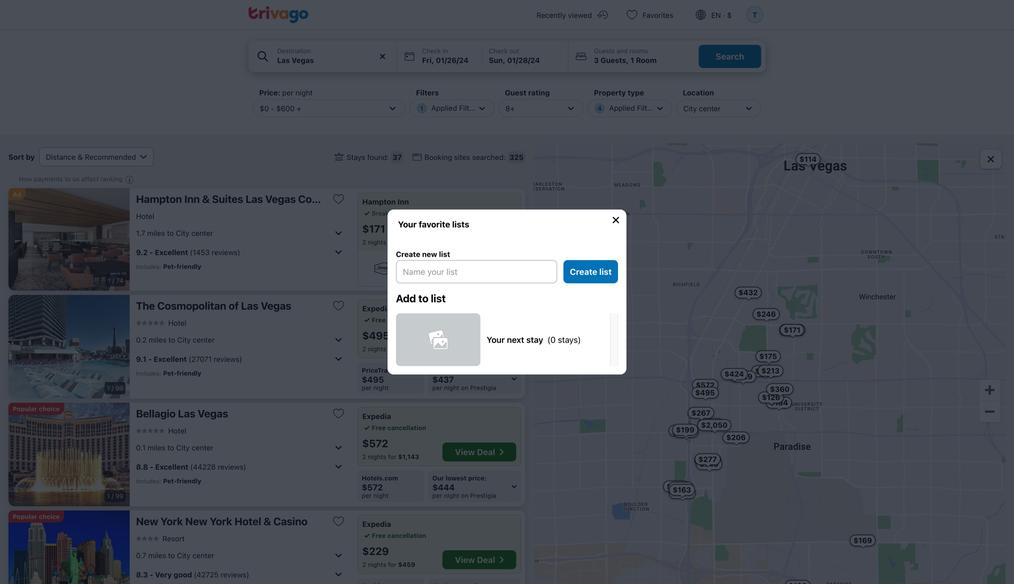 Task type: vqa. For each thing, say whether or not it's contained in the screenshot.
good
yes



Task type: locate. For each thing, give the bounding box(es) containing it.
for up pricetravel at the bottom left
[[388, 346, 396, 353]]

create list
[[570, 267, 612, 277]]

0 vertical spatial 99
[[115, 385, 123, 392]]

miles inside button
[[147, 229, 165, 238]]

pet- for bellagio
[[163, 478, 177, 485]]

2 nights for
[[362, 239, 398, 246], [362, 346, 398, 353]]

bellagio las vegas
[[136, 407, 228, 420]]

0.1 miles to city center button
[[136, 439, 345, 456]]

1 horizontal spatial inn
[[398, 198, 409, 206]]

2 nights for for $495
[[362, 346, 398, 353]]

3 deal from the top
[[477, 555, 495, 565]]

hampton inn
[[362, 198, 409, 206], [413, 258, 451, 265]]

0 vertical spatial popular
[[13, 405, 37, 413]]

0 vertical spatial prestigia
[[470, 384, 496, 392]]

inn
[[184, 193, 200, 205], [398, 198, 409, 206], [442, 258, 451, 265]]

free up the 2 nights for $459
[[372, 532, 386, 540]]

miles right 0.1
[[148, 443, 165, 452]]

1 vertical spatial $572
[[362, 437, 388, 450]]

- right 9.2
[[150, 248, 153, 257]]

check inside check in fri, 01/26/24
[[422, 47, 441, 55]]

city up 9.2 - excellent (1453 reviews)
[[176, 229, 189, 238]]

property
[[594, 88, 626, 97]]

excellent down 0.1 miles to city center
[[155, 463, 188, 471]]

center for the cosmopolitan of las vegas
[[193, 336, 215, 344]]

city center
[[684, 104, 721, 113]]

check for sun,
[[489, 47, 508, 55]]

1 / 99
[[107, 385, 123, 392], [107, 493, 123, 500]]

excellent for the
[[154, 355, 187, 364]]

0 vertical spatial view
[[455, 339, 475, 349]]

price: inside our lowest price: $437 per night on prestigia
[[468, 367, 487, 374]]

2 horizontal spatial inn
[[442, 258, 451, 265]]

2 deal from the top
[[477, 447, 495, 457]]

free for $572
[[372, 424, 386, 432]]

$267 button
[[688, 407, 714, 419]]

create inside create list button
[[570, 267, 597, 277]]

0 horizontal spatial applied filters
[[431, 104, 480, 112]]

friendly for las
[[177, 370, 201, 377]]

friendly down 9.2 - excellent (1453 reviews)
[[177, 263, 201, 270]]

favorites link
[[617, 0, 686, 30]]

1 vertical spatial deal
[[477, 447, 495, 457]]

$572 down the hotels.com
[[362, 483, 383, 493]]

0 vertical spatial on
[[461, 384, 469, 392]]

1 vertical spatial view deal button
[[442, 443, 516, 462]]

sites
[[454, 153, 470, 162]]

pay at the property button
[[430, 209, 496, 218]]

lowest inside our lowest price: $444 per night on prestigia
[[446, 475, 467, 482]]

prestigia for $495
[[470, 384, 496, 392]]

to
[[65, 175, 71, 183], [167, 229, 174, 238], [419, 292, 429, 305], [169, 336, 175, 344], [167, 443, 174, 452], [168, 551, 175, 560]]

$572 button
[[692, 379, 719, 391]]

vegas right the of
[[261, 300, 291, 312]]

1 friendly from the top
[[177, 263, 201, 270]]

list inside button
[[599, 267, 612, 277]]

$740 button
[[696, 459, 722, 470]]

- right 8.3
[[150, 571, 153, 579]]

expedia free cancellation
[[362, 304, 426, 324], [362, 412, 426, 432], [362, 520, 426, 540]]

lowest up $444
[[446, 475, 467, 482]]

$209
[[673, 489, 692, 498]]

hampton up better.
[[413, 258, 440, 265]]

$495 down pricetravel at the bottom left
[[362, 375, 384, 385]]

our inside our lowest price: $437 per night on prestigia
[[433, 367, 444, 374]]

1 vertical spatial 99
[[115, 493, 123, 500]]

2 up hampton inn image
[[362, 239, 366, 246]]

2 cancellation from the top
[[388, 424, 426, 432]]

- right 8.8
[[150, 463, 153, 471]]

view deal button for $572
[[442, 443, 516, 462]]

2 vertical spatial expedia free cancellation
[[362, 520, 426, 540]]

prestigia inside our lowest price: $444 per night on prestigia
[[470, 492, 496, 500]]

0 horizontal spatial expect
[[413, 272, 434, 280]]

1 expedia from the top
[[362, 304, 391, 313]]

0 horizontal spatial hampton inn
[[362, 198, 409, 206]]

prestigia inside our lowest price: $437 per night on prestigia
[[470, 384, 496, 392]]

0 vertical spatial $572
[[696, 381, 715, 389]]

city inside 'button'
[[177, 336, 191, 344]]

miles inside 'button'
[[149, 336, 167, 344]]

ad
[[13, 191, 21, 198]]

2 check from the left
[[489, 47, 508, 55]]

2 99 from the top
[[115, 493, 123, 500]]

$246 button
[[753, 309, 780, 320]]

las right the of
[[241, 300, 259, 312]]

2 horizontal spatial hampton
[[413, 258, 440, 265]]

las inside button
[[241, 300, 259, 312]]

1 popular from the top
[[13, 405, 37, 413]]

center,
[[357, 193, 393, 205]]

filters down "fri,"
[[416, 88, 439, 97]]

4 for from the top
[[388, 561, 396, 569]]

miles right 0.7 at bottom left
[[148, 551, 166, 560]]

applied for property type
[[609, 104, 635, 112]]

inn left suites
[[184, 193, 200, 205]]

city inside button
[[176, 229, 189, 238]]

/ for the cosmopolitan of las vegas
[[112, 385, 114, 392]]

view
[[455, 339, 475, 349], [455, 447, 475, 457], [455, 555, 475, 565]]

1 hotel button from the top
[[136, 212, 154, 221]]

includes:
[[136, 263, 161, 270], [136, 370, 161, 377], [136, 478, 161, 485]]

guest
[[505, 88, 527, 97]]

to for new york new york hotel & casino
[[168, 551, 175, 560]]

1 check from the left
[[422, 47, 441, 55]]

free cancellation button up 2 nights for $1,143
[[362, 423, 426, 433]]

1 horizontal spatial create
[[570, 267, 597, 277]]

3 free cancellation button from the top
[[362, 531, 426, 541]]

prestigia for $572
[[470, 492, 496, 500]]

(42725
[[194, 571, 219, 579]]

add
[[396, 292, 416, 305]]

new york new york hotel & casino, (las vegas, usa) image
[[8, 511, 130, 584]]

1 deal from the top
[[477, 339, 495, 349]]

pet- down 9.1 - excellent (27071 reviews)
[[163, 370, 177, 377]]

2 nights for up pricetravel at the bottom left
[[362, 346, 398, 353]]

& inside button
[[202, 193, 210, 205]]

1 vertical spatial create
[[570, 267, 597, 277]]

miles inside button
[[148, 443, 165, 452]]

night
[[296, 88, 313, 97], [374, 384, 389, 392], [444, 384, 459, 392], [374, 492, 389, 500], [444, 492, 459, 500]]

$171
[[362, 223, 385, 235], [784, 326, 801, 334]]

city up 8.8 - excellent (44228 reviews)
[[176, 443, 190, 452]]

price: for $495
[[468, 367, 487, 374]]

1 our from the top
[[433, 367, 444, 374]]

recently viewed
[[537, 11, 592, 20]]

on right $444
[[461, 492, 469, 500]]

1 vertical spatial includes:
[[136, 370, 161, 377]]

free
[[372, 316, 386, 324], [372, 424, 386, 432], [372, 532, 386, 540]]

per inside the hotels.com $572 per night
[[362, 492, 372, 500]]

3 view deal from the top
[[455, 555, 495, 565]]

2 left $459
[[362, 561, 366, 569]]

$126 button
[[759, 392, 784, 404]]

price:
[[468, 367, 487, 374], [468, 475, 487, 482]]

1 free from the top
[[372, 316, 386, 324]]

room
[[636, 56, 657, 65]]

expect better. expect hilton.
[[413, 272, 498, 280]]

includes: pet-friendly down 9.1 - excellent (27071 reviews)
[[136, 370, 201, 377]]

applied down "property type"
[[609, 104, 635, 112]]

expedia for $229
[[362, 520, 391, 529]]

expedia free cancellation for $229
[[362, 520, 426, 540]]

city up 'good'
[[177, 551, 190, 560]]

city up 9.1 - excellent (27071 reviews)
[[177, 336, 191, 344]]

$495 inside $495 $184
[[695, 389, 715, 397]]

4 2 from the top
[[362, 561, 366, 569]]

miles right 1.7
[[147, 229, 165, 238]]

recently viewed button
[[524, 0, 617, 30]]

2 vertical spatial pet-
[[163, 478, 177, 485]]

center up (44228
[[192, 443, 214, 452]]

1 vertical spatial excellent
[[154, 355, 187, 364]]

free cancellation button for $229
[[362, 531, 426, 541]]

choice
[[39, 405, 60, 413], [39, 513, 60, 521]]

1 vertical spatial list
[[599, 267, 612, 277]]

filters
[[416, 88, 439, 97], [459, 104, 480, 112], [637, 104, 658, 112]]

1 pet- from the top
[[163, 263, 177, 270]]

1 vertical spatial hotel button
[[136, 318, 186, 328]]

free up pricetravel at the bottom left
[[372, 316, 386, 324]]

2 choice from the top
[[39, 513, 60, 521]]

0.2 miles to city center
[[136, 336, 215, 344]]

hampton inn up breakfast
[[362, 198, 409, 206]]

2 2 nights for from the top
[[362, 346, 398, 353]]

2 popular choice from the top
[[13, 513, 60, 521]]

center up '(27071'
[[193, 336, 215, 344]]

hotel button for bellagio
[[136, 426, 186, 436]]

2 vertical spatial friendly
[[177, 478, 201, 485]]

0 vertical spatial includes:
[[136, 263, 161, 270]]

0 vertical spatial lowest
[[446, 367, 467, 374]]

1 prestigia from the top
[[470, 384, 496, 392]]

to inside 'button'
[[169, 336, 175, 344]]

casino
[[273, 515, 308, 528]]

1 vertical spatial price:
[[468, 475, 487, 482]]

0 vertical spatial pet-
[[163, 263, 177, 270]]

0 vertical spatial friendly
[[177, 263, 201, 270]]

0 horizontal spatial &
[[202, 193, 210, 205]]

3 includes: pet-friendly from the top
[[136, 478, 201, 485]]

center inside button
[[192, 443, 214, 452]]

$740
[[700, 460, 719, 469]]

includes: down 8.8
[[136, 478, 161, 485]]

nv
[[396, 193, 409, 205]]

applied down 01/26/24
[[431, 104, 457, 112]]

2 includes: from the top
[[136, 370, 161, 377]]

center up (42725
[[192, 551, 214, 560]]

applied filters for property type
[[609, 104, 658, 112]]

our up $437 at the bottom left of the page
[[433, 367, 444, 374]]

rating
[[528, 88, 550, 97]]

3 view deal button from the top
[[442, 551, 516, 570]]

3 view from the top
[[455, 555, 475, 565]]

2 on from the top
[[461, 492, 469, 500]]

deal for $495
[[477, 339, 495, 349]]

very
[[155, 571, 172, 579]]

reviews) down 0.2 miles to city center 'button'
[[214, 355, 242, 364]]

center inside 'button'
[[193, 336, 215, 344]]

excellent down 0.2 miles to city center
[[154, 355, 187, 364]]

expedia
[[362, 304, 391, 313], [362, 412, 391, 421], [362, 520, 391, 529]]

of
[[229, 300, 239, 312]]

0 horizontal spatial hampton
[[136, 193, 182, 205]]

1 cancellation from the top
[[388, 316, 426, 324]]

$572 inside the hotels.com $572 per night
[[362, 483, 383, 493]]

city for new york new york hotel & casino
[[177, 551, 190, 560]]

hotel button down bellagio
[[136, 426, 186, 436]]

2 lowest from the top
[[446, 475, 467, 482]]

2 applied from the left
[[609, 104, 635, 112]]

center inside button
[[192, 551, 214, 560]]

on
[[461, 384, 469, 392], [461, 492, 469, 500]]

type
[[628, 88, 644, 97]]

1 on from the top
[[461, 384, 469, 392]]

1 99 from the top
[[115, 385, 123, 392]]

to up 9.2 - excellent (1453 reviews)
[[167, 229, 174, 238]]

friendly
[[177, 263, 201, 270], [177, 370, 201, 377], [177, 478, 201, 485]]

view for $495
[[455, 339, 475, 349]]

1 vertical spatial cancellation
[[388, 424, 426, 432]]

affect
[[81, 175, 99, 183]]

miles for bellagio
[[148, 443, 165, 452]]

popular choice button for bellagio las vegas
[[8, 403, 64, 415]]

stays
[[347, 153, 365, 162]]

1 vertical spatial your
[[487, 335, 505, 345]]

0 vertical spatial our
[[433, 367, 444, 374]]

1 applied from the left
[[431, 104, 457, 112]]

on right $437 at the bottom left of the page
[[461, 384, 469, 392]]

our inside our lowest price: $444 per night on prestigia
[[433, 475, 444, 482]]

our for $495
[[433, 367, 444, 374]]

hotel button up 1.7
[[136, 212, 154, 221]]

3 expedia from the top
[[362, 520, 391, 529]]

map region
[[534, 143, 1006, 584]]

2 vertical spatial view
[[455, 555, 475, 565]]

2 vertical spatial hotel button
[[136, 426, 186, 436]]

nights up hampton inn image
[[368, 239, 386, 246]]

1 vertical spatial pet-
[[163, 370, 177, 377]]

3 cancellation from the top
[[388, 532, 426, 540]]

1 applied filters from the left
[[431, 104, 480, 112]]

1 / 99 for the cosmopolitan of las vegas
[[107, 385, 123, 392]]

to up 9.1 - excellent (27071 reviews)
[[169, 336, 175, 344]]

$152
[[672, 484, 690, 492]]

popular choice for bellagio las vegas
[[13, 405, 60, 413]]

1 vertical spatial free cancellation button
[[362, 423, 426, 433]]

0 horizontal spatial check
[[422, 47, 441, 55]]

- for las
[[150, 463, 153, 471]]

reviews)
[[212, 248, 240, 257], [214, 355, 242, 364], [218, 463, 246, 471], [221, 571, 249, 579]]

1 vertical spatial 1 / 99
[[107, 493, 123, 500]]

2 expedia free cancellation from the top
[[362, 412, 426, 432]]

1 horizontal spatial applied filters
[[609, 104, 658, 112]]

2 vertical spatial list
[[431, 292, 446, 305]]

1 vertical spatial popular
[[13, 513, 37, 521]]

1 horizontal spatial new
[[185, 515, 208, 528]]

1 / 99 for bellagio las vegas
[[107, 493, 123, 500]]

expedia free cancellation up 2 nights for $1,143
[[362, 412, 426, 432]]

prestigia right $444
[[470, 492, 496, 500]]

0 vertical spatial popular choice
[[13, 405, 60, 413]]

trivago logo image
[[249, 6, 309, 23]]

t
[[753, 10, 758, 19]]

2 vertical spatial view deal button
[[442, 551, 516, 570]]

to up 8.8 - excellent (44228 reviews)
[[167, 443, 174, 452]]

$495
[[362, 329, 390, 342], [362, 375, 384, 385], [695, 389, 715, 397]]

includes: pet-friendly down 9.2 - excellent (1453 reviews)
[[136, 263, 201, 270]]

1 vertical spatial /
[[112, 385, 114, 392]]

$495 up pricetravel at the bottom left
[[362, 329, 390, 342]]

cancellation
[[388, 316, 426, 324], [388, 424, 426, 432], [388, 532, 426, 540]]

hampton inn up better.
[[413, 258, 451, 265]]

$163
[[673, 486, 691, 495]]

1 1 / 99 from the top
[[107, 385, 123, 392]]

1 horizontal spatial &
[[264, 515, 271, 528]]

1 vertical spatial $495
[[362, 375, 384, 385]]

friendly for suites
[[177, 263, 201, 270]]

las right bellagio
[[178, 407, 195, 420]]

4 nights from the top
[[368, 561, 386, 569]]

2 view from the top
[[455, 447, 475, 457]]

2 vertical spatial expedia
[[362, 520, 391, 529]]

includes: pet-friendly for hampton
[[136, 263, 201, 270]]

$
[[727, 11, 732, 20]]

$495 button
[[692, 387, 719, 399]]

0 vertical spatial excellent
[[155, 248, 188, 257]]

3 free from the top
[[372, 532, 386, 540]]

night inside our lowest price: $444 per night on prestigia
[[444, 492, 459, 500]]

2 vertical spatial deal
[[477, 555, 495, 565]]

excellent down 1.7 miles to city center
[[155, 248, 188, 257]]

friendly down 9.1 - excellent (27071 reviews)
[[177, 370, 201, 377]]

2 horizontal spatial filters
[[637, 104, 658, 112]]

0 vertical spatial free
[[372, 316, 386, 324]]

create for create list
[[570, 267, 597, 277]]

sort
[[8, 153, 24, 161]]

$360 button
[[767, 384, 794, 395]]

0 vertical spatial $171
[[362, 223, 385, 235]]

better.
[[435, 272, 455, 280]]

guests,
[[601, 56, 629, 65]]

new up resort button at the bottom left
[[136, 515, 158, 528]]

$495 up $267
[[695, 389, 715, 397]]

- for york
[[150, 571, 153, 579]]

0 vertical spatial view deal
[[455, 339, 495, 349]]

1 view from the top
[[455, 339, 475, 349]]

& left casino
[[264, 515, 271, 528]]

on inside our lowest price: $444 per night on prestigia
[[461, 492, 469, 500]]

friendly down 8.8 - excellent (44228 reviews)
[[177, 478, 201, 485]]

1 price: from the top
[[468, 367, 487, 374]]

01/26/24
[[436, 56, 469, 65]]

lowest inside our lowest price: $437 per night on prestigia
[[446, 367, 467, 374]]

free up 2 nights for $1,143
[[372, 424, 386, 432]]

$0
[[260, 104, 269, 113]]

popular for new york new york hotel & casino
[[13, 513, 37, 521]]

99 for bellagio las vegas
[[115, 493, 123, 500]]

city for the cosmopolitan of las vegas
[[177, 336, 191, 344]]

view deal for $572
[[455, 447, 495, 457]]

expect left hilton.
[[457, 272, 477, 280]]

inn inside button
[[184, 193, 200, 205]]

$199 $206
[[676, 426, 746, 442]]

to for the cosmopolitan of las vegas
[[169, 336, 175, 344]]

1 expedia free cancellation from the top
[[362, 304, 426, 324]]

2 1 / 99 from the top
[[107, 493, 123, 500]]

0 vertical spatial 1 / 99
[[107, 385, 123, 392]]

- for cosmopolitan
[[148, 355, 152, 364]]

1 vertical spatial free
[[372, 424, 386, 432]]

center up (1453
[[191, 229, 213, 238]]

1 horizontal spatial $171
[[784, 326, 801, 334]]

0.7 miles to city center
[[136, 551, 214, 560]]

fri,
[[422, 56, 434, 65]]

city inside button
[[176, 443, 190, 452]]

2 applied filters from the left
[[609, 104, 658, 112]]

filters left 8+
[[459, 104, 480, 112]]

2 expedia from the top
[[362, 412, 391, 421]]

2 pet- from the top
[[163, 370, 177, 377]]

1.7
[[136, 229, 145, 238]]

miles for the
[[149, 336, 167, 344]]

view for $572
[[455, 447, 475, 457]]

0 vertical spatial hotel button
[[136, 212, 154, 221]]

1 for bellagio las vegas
[[107, 493, 110, 500]]

2 up the hotels.com
[[362, 453, 366, 461]]

2 nights for up hampton inn image
[[362, 239, 398, 246]]

3 expedia free cancellation from the top
[[362, 520, 426, 540]]

night inside the hotels.com $572 per night
[[374, 492, 389, 500]]

0 vertical spatial hampton inn
[[362, 198, 409, 206]]

reviews) down 0.1 miles to city center button
[[218, 463, 246, 471]]

hampton up 1.7 miles to city center
[[136, 193, 182, 205]]

1 popular choice from the top
[[13, 405, 60, 413]]

2 popular choice button from the top
[[8, 511, 64, 523]]

1 vertical spatial popular choice
[[13, 513, 60, 521]]

filters for filters
[[459, 104, 480, 112]]

cancellation up $459
[[388, 532, 426, 540]]

favorite
[[419, 219, 450, 229]]

applied filters down 01/26/24
[[431, 104, 480, 112]]

booking
[[425, 153, 452, 162]]

includes: pet-friendly down 8.8 - excellent (44228 reviews)
[[136, 478, 201, 485]]

expedia down the pricetravel $495 per night
[[362, 412, 391, 421]]

hotel up 0.2 miles to city center
[[168, 319, 186, 327]]

1 vertical spatial las
[[241, 300, 259, 312]]

/ for hampton inn & suites las vegas convention center, nv
[[112, 277, 114, 284]]

booking sites searched: 325
[[425, 153, 524, 162]]

hotel button up 0.2 miles to city center
[[136, 318, 186, 328]]

center for hampton inn & suites las vegas convention center, nv
[[191, 229, 213, 238]]

1 includes: pet-friendly from the top
[[136, 263, 201, 270]]

2 vertical spatial free cancellation button
[[362, 531, 426, 541]]

city inside button
[[177, 551, 190, 560]]

per
[[282, 88, 294, 97], [362, 384, 372, 392], [433, 384, 442, 392], [362, 492, 372, 500], [433, 492, 442, 500]]

expedia down the hotels.com $572 per night
[[362, 520, 391, 529]]

2 friendly from the top
[[177, 370, 201, 377]]

includes: down 9.2
[[136, 263, 161, 270]]

1 view deal from the top
[[455, 339, 495, 349]]

1 vertical spatial friendly
[[177, 370, 201, 377]]

per inside the pricetravel $495 per night
[[362, 384, 372, 392]]

1 vertical spatial on
[[461, 492, 469, 500]]

lowest for $572
[[446, 475, 467, 482]]

how payments to us affect ranking
[[19, 175, 123, 183]]

1 horizontal spatial expect
[[457, 272, 477, 280]]

inn up breakfast included
[[398, 198, 409, 206]]

2 up pricetravel at the bottom left
[[362, 346, 366, 353]]

3 includes: from the top
[[136, 478, 161, 485]]

0 vertical spatial price:
[[468, 367, 487, 374]]

center for new york new york hotel & casino
[[192, 551, 214, 560]]

2 view deal button from the top
[[442, 443, 516, 462]]

vegas up 0.1 miles to city center button
[[198, 407, 228, 420]]

prestigia right $437 at the bottom left of the page
[[470, 384, 496, 392]]

center inside button
[[191, 229, 213, 238]]

1 popular choice button from the top
[[8, 403, 64, 415]]

pet- down 8.8 - excellent (44228 reviews)
[[163, 478, 177, 485]]

miles inside button
[[148, 551, 166, 560]]

0 vertical spatial free cancellation button
[[362, 315, 426, 325]]

to inside button
[[167, 229, 174, 238]]

0 vertical spatial cancellation
[[388, 316, 426, 324]]

0 horizontal spatial create
[[396, 250, 420, 259]]

new
[[422, 250, 437, 259]]

3 pet- from the top
[[163, 478, 177, 485]]

0 horizontal spatial $171
[[362, 223, 385, 235]]

expect down the create new list
[[413, 272, 434, 280]]

night inside our lowest price: $437 per night on prestigia
[[444, 384, 459, 392]]

per inside our lowest price: $437 per night on prestigia
[[433, 384, 442, 392]]

1 vertical spatial view deal
[[455, 447, 495, 457]]

1 horizontal spatial hampton
[[362, 198, 396, 206]]

our lowest price: $437 per night on prestigia
[[433, 367, 496, 392]]

1 vertical spatial vegas
[[261, 300, 291, 312]]

$210
[[677, 428, 695, 436]]

1 horizontal spatial check
[[489, 47, 508, 55]]

excellent for hampton
[[155, 248, 188, 257]]

nights
[[368, 239, 386, 246], [368, 346, 386, 353], [368, 453, 386, 461], [368, 561, 386, 569]]

included
[[402, 210, 427, 217]]

your down included
[[398, 219, 417, 229]]

for left $459
[[388, 561, 396, 569]]

1 horizontal spatial york
[[210, 515, 232, 528]]

2 price: from the top
[[468, 475, 487, 482]]

1 free cancellation button from the top
[[362, 315, 426, 325]]

1 inside 'guests and rooms 3 guests, 1 room'
[[631, 56, 634, 65]]

includes: down 9.1
[[136, 370, 161, 377]]

2 our from the top
[[433, 475, 444, 482]]

2 for from the top
[[388, 346, 396, 353]]

8.3
[[136, 571, 148, 579]]

2 popular from the top
[[13, 513, 37, 521]]

applied filters down type
[[609, 104, 658, 112]]

1 lowest from the top
[[446, 367, 467, 374]]

free for $229
[[372, 532, 386, 540]]

pet- for the
[[163, 370, 177, 377]]

excellent for bellagio
[[155, 463, 188, 471]]

free cancellation button up the 2 nights for $459
[[362, 531, 426, 541]]

0 horizontal spatial applied
[[431, 104, 457, 112]]

2 free cancellation button from the top
[[362, 423, 426, 433]]

1 vertical spatial popular choice button
[[8, 511, 64, 523]]

2 free from the top
[[372, 424, 386, 432]]

expedia left 'add'
[[362, 304, 391, 313]]

1 vertical spatial choice
[[39, 513, 60, 521]]

price: inside our lowest price: $444 per night on prestigia
[[468, 475, 487, 482]]

for left $1,143
[[388, 453, 396, 461]]

reviews) down 1.7 miles to city center button
[[212, 248, 240, 257]]

1 vertical spatial hampton inn
[[413, 258, 451, 265]]

check inside check out sun, 01/28/24
[[489, 47, 508, 55]]

1 includes: from the top
[[136, 263, 161, 270]]

2 vertical spatial includes:
[[136, 478, 161, 485]]

on for $572
[[461, 492, 469, 500]]

sun,
[[489, 56, 506, 65]]

$572 up 2 nights for $1,143
[[362, 437, 388, 450]]

2 prestigia from the top
[[470, 492, 496, 500]]

1 vertical spatial &
[[264, 515, 271, 528]]

0 vertical spatial choice
[[39, 405, 60, 413]]

reviews) for &
[[212, 248, 240, 257]]

1 vertical spatial view
[[455, 447, 475, 457]]

$495 for $495 $184
[[695, 389, 715, 397]]

2 view deal from the top
[[455, 447, 495, 457]]

to inside button
[[167, 443, 174, 452]]

2 nights for $459
[[362, 561, 415, 569]]

includes: pet-friendly for the
[[136, 370, 201, 377]]

miles for new
[[148, 551, 166, 560]]

2 vertical spatial $495
[[695, 389, 715, 397]]

2 vertical spatial excellent
[[155, 463, 188, 471]]

2 vertical spatial $572
[[362, 483, 383, 493]]

$572 up $267
[[696, 381, 715, 389]]

hotel button for hampton
[[136, 212, 154, 221]]

breakfast included button
[[362, 209, 427, 218]]

2 vertical spatial free
[[372, 532, 386, 540]]

price: for $572
[[468, 475, 487, 482]]

1 choice from the top
[[39, 405, 60, 413]]

$171 inside button
[[784, 326, 801, 334]]

$495 $184
[[695, 389, 788, 407]]

0 horizontal spatial york
[[161, 515, 183, 528]]

expedia for $495
[[362, 304, 391, 313]]

1 2 nights for from the top
[[362, 239, 398, 246]]

& inside 'button'
[[264, 515, 271, 528]]

york up resort
[[161, 515, 183, 528]]

city for hampton inn & suites las vegas convention center, nv
[[176, 229, 189, 238]]

1 vertical spatial expedia free cancellation
[[362, 412, 426, 432]]

to right 'add'
[[419, 292, 429, 305]]

list for add to list
[[431, 292, 446, 305]]

1 view deal button from the top
[[442, 335, 516, 354]]

hotel up 0.1 miles to city center
[[168, 427, 186, 435]]

0 vertical spatial popular choice button
[[8, 403, 64, 415]]

expedia for $572
[[362, 412, 391, 421]]

your for your next stay (0 stays)
[[487, 335, 505, 345]]

1 vertical spatial expedia
[[362, 412, 391, 421]]

miles right 0.2
[[149, 336, 167, 344]]

new up 0.7 miles to city center
[[185, 515, 208, 528]]

popular choice for new york new york hotel & casino
[[13, 513, 60, 521]]

0 horizontal spatial your
[[398, 219, 417, 229]]

$432
[[739, 288, 758, 297]]

hotels.com $572 per night
[[362, 475, 398, 500]]

-
[[271, 104, 274, 113], [150, 248, 153, 257], [148, 355, 152, 364], [150, 463, 153, 471], [150, 571, 153, 579]]

inn up better.
[[442, 258, 451, 265]]

on inside our lowest price: $437 per night on prestigia
[[461, 384, 469, 392]]

3 hotel button from the top
[[136, 426, 186, 436]]

2 includes: pet-friendly from the top
[[136, 370, 201, 377]]

rooms
[[630, 47, 648, 55]]



Task type: describe. For each thing, give the bounding box(es) containing it.
+
[[297, 104, 301, 113]]

1 for the cosmopolitan of las vegas
[[107, 385, 110, 392]]

view deal for $495
[[455, 339, 495, 349]]

your for your favorite lists
[[398, 219, 417, 229]]

- for inn
[[150, 248, 153, 257]]

includes: for hampton
[[136, 263, 161, 270]]

miles for hampton
[[147, 229, 165, 238]]

$210 button
[[673, 426, 699, 438]]

$229 inside $229 $360
[[734, 372, 753, 381]]

$495 inside the pricetravel $495 per night
[[362, 375, 384, 385]]

$152 button
[[668, 482, 694, 494]]

property type
[[594, 88, 644, 97]]

1 new from the left
[[136, 515, 158, 528]]

breakfast included
[[372, 210, 427, 217]]

view deal button for $495
[[442, 335, 516, 354]]

99 for the cosmopolitan of las vegas
[[115, 385, 123, 392]]

1 2 from the top
[[362, 239, 366, 246]]

hampton inn & suites las vegas convention center, nv, (las vegas, usa) image
[[8, 188, 130, 291]]

3 2 from the top
[[362, 453, 366, 461]]

create for create new list
[[396, 250, 420, 259]]

01/28/24
[[507, 56, 540, 65]]

next
[[507, 335, 524, 345]]

en
[[712, 11, 721, 20]]

filters for property type
[[637, 104, 658, 112]]

reviews) down 0.7 miles to city center button at bottom left
[[221, 571, 249, 579]]

check in fri, 01/26/24
[[422, 47, 469, 65]]

found:
[[367, 153, 389, 162]]

choice for new york new york hotel & casino
[[39, 513, 60, 521]]

to for bellagio las vegas
[[167, 443, 174, 452]]

2 expect from the left
[[457, 272, 477, 280]]

$213 button
[[758, 365, 784, 377]]

cancellation for $495
[[388, 316, 426, 324]]

payments
[[34, 175, 63, 183]]

on for $495
[[461, 384, 469, 392]]

0 vertical spatial vegas
[[265, 193, 296, 205]]

325
[[509, 153, 524, 162]]

popular for bellagio las vegas
[[13, 405, 37, 413]]

1 for hampton inn & suites las vegas convention center, nv
[[108, 277, 111, 284]]

0.2
[[136, 336, 147, 344]]

price: per night
[[259, 88, 313, 97]]

center down location
[[699, 104, 721, 113]]

center for bellagio las vegas
[[192, 443, 214, 452]]

$572 inside button
[[696, 381, 715, 389]]

cancellation for $572
[[388, 424, 426, 432]]

3 friendly from the top
[[177, 478, 201, 485]]

hampton inn & suites las vegas convention center, nv button
[[136, 193, 409, 206]]

city for bellagio las vegas
[[176, 443, 190, 452]]

$184 button
[[766, 397, 792, 409]]

1 york from the left
[[161, 515, 183, 528]]

new york new york hotel & casino
[[136, 515, 308, 528]]

resort
[[162, 534, 185, 543]]

stay
[[527, 335, 543, 345]]

8.8
[[136, 463, 148, 471]]

3 nights from the top
[[368, 453, 386, 461]]

search button
[[699, 45, 761, 68]]

bellagio las vegas, (las vegas, usa) image
[[8, 403, 130, 507]]

$114
[[800, 155, 817, 163]]

en · $
[[712, 11, 732, 20]]

the cosmopolitan of las vegas button
[[136, 299, 324, 313]]

2 hotel button from the top
[[136, 318, 186, 328]]

out
[[510, 47, 519, 55]]

Create new list text field
[[396, 260, 557, 284]]

search
[[716, 51, 745, 61]]

2 new from the left
[[185, 515, 208, 528]]

$213
[[762, 367, 780, 375]]

suites
[[212, 193, 243, 205]]

1 expect from the left
[[413, 272, 434, 280]]

deal for $572
[[477, 447, 495, 457]]

- right $0
[[271, 104, 274, 113]]

$354 button
[[752, 366, 779, 377]]

hampton inn image
[[362, 261, 407, 276]]

0 vertical spatial las
[[246, 193, 263, 205]]

cancellation for $229
[[388, 532, 426, 540]]

1 horizontal spatial hampton inn
[[413, 258, 451, 265]]

9.2 - excellent (1453 reviews)
[[136, 248, 240, 257]]

cosmopolitan
[[157, 300, 226, 312]]

8+
[[506, 104, 515, 113]]

view deal for $229
[[455, 555, 495, 565]]

$354
[[755, 367, 775, 376]]

0.1 miles to city center
[[136, 443, 214, 452]]

3 for from the top
[[388, 453, 396, 461]]

pay
[[439, 210, 450, 217]]

reviews) for vegas
[[218, 463, 246, 471]]

$444
[[433, 483, 455, 493]]

$277
[[699, 455, 717, 464]]

our lowest price: $444 per night on prestigia
[[433, 475, 496, 500]]

deal for $229
[[477, 555, 495, 565]]

pricetravel
[[362, 367, 397, 374]]

hotel up 1.7
[[136, 212, 154, 221]]

2 vertical spatial las
[[178, 407, 195, 420]]

city down location
[[684, 104, 697, 113]]

pay at the property
[[439, 210, 496, 217]]

/ for bellagio las vegas
[[112, 493, 114, 500]]

hotels.com
[[362, 475, 398, 482]]

free cancellation button for $495
[[362, 315, 426, 325]]

check for fri,
[[422, 47, 441, 55]]

hampton inside button
[[136, 193, 182, 205]]

popular choice button for new york new york hotel & casino
[[8, 511, 64, 523]]

2 nights from the top
[[368, 346, 386, 353]]

37
[[393, 153, 402, 162]]

$432 button
[[735, 287, 762, 299]]

·
[[723, 11, 725, 20]]

$277 button
[[695, 454, 721, 465]]

$175
[[760, 352, 777, 361]]

includes: for the
[[136, 370, 161, 377]]

0.7 miles to city center button
[[136, 547, 345, 564]]

t button
[[745, 0, 766, 30]]

bellagio las vegas button
[[136, 407, 324, 420]]

ranking
[[101, 175, 123, 183]]

per inside our lowest price: $444 per night on prestigia
[[433, 492, 442, 500]]

0.7
[[136, 551, 146, 560]]

free for $495
[[372, 316, 386, 324]]

$267
[[692, 409, 711, 417]]

location
[[683, 88, 714, 97]]

how
[[19, 175, 32, 183]]

choice for bellagio las vegas
[[39, 405, 60, 413]]

1 for from the top
[[388, 239, 396, 246]]

stays found: 37
[[347, 153, 402, 162]]

$171 button
[[780, 324, 804, 336]]

us
[[73, 175, 80, 183]]

$192 button
[[669, 425, 695, 437]]

to for hampton inn & suites las vegas convention center, nv
[[167, 229, 174, 238]]

(1453
[[190, 248, 210, 257]]

pet- for hampton
[[163, 263, 177, 270]]

expedia free cancellation for $572
[[362, 412, 426, 432]]

0 horizontal spatial filters
[[416, 88, 439, 97]]

the
[[136, 300, 155, 312]]

$495 for $495
[[362, 329, 390, 342]]

to left us
[[65, 175, 71, 183]]

$206
[[727, 433, 746, 442]]

includes: for bellagio
[[136, 478, 161, 485]]

1 / 74
[[108, 277, 123, 284]]

list for create new list
[[439, 250, 450, 259]]

2 nights for for $171
[[362, 239, 398, 246]]

view for $229
[[455, 555, 475, 565]]

2 2 from the top
[[362, 346, 366, 353]]

$246
[[757, 310, 776, 319]]

$169
[[854, 536, 872, 545]]

good
[[174, 571, 192, 579]]

our for $572
[[433, 475, 444, 482]]

applied for filters
[[431, 104, 457, 112]]

$199
[[676, 426, 695, 434]]

your favorite lists
[[398, 219, 469, 229]]

9.2
[[136, 248, 148, 257]]

expedia free cancellation for $495
[[362, 304, 426, 324]]

vegas inside button
[[261, 300, 291, 312]]

bellagio
[[136, 407, 176, 420]]

(27071
[[189, 355, 212, 364]]

lowest for $495
[[446, 367, 467, 374]]

view deal button for $229
[[442, 551, 516, 570]]

reviews) for of
[[214, 355, 242, 364]]

$114 button
[[796, 153, 821, 165]]

$168
[[783, 326, 802, 334]]

2 york from the left
[[210, 515, 232, 528]]

$2,050 button
[[698, 420, 731, 431]]

hotel inside 'button'
[[235, 515, 261, 528]]

your next stay image
[[396, 314, 480, 366]]

1 nights from the top
[[368, 239, 386, 246]]

2 nights for $1,143
[[362, 453, 419, 461]]

includes: pet-friendly for bellagio
[[136, 478, 201, 485]]

2 vertical spatial vegas
[[198, 407, 228, 420]]

$206 button
[[723, 432, 750, 444]]

$184
[[770, 399, 788, 407]]

at
[[452, 210, 457, 217]]

the cosmopolitan of las vegas, (las vegas, usa) image
[[8, 295, 130, 399]]

$209 button
[[669, 488, 696, 499]]

night inside the pricetravel $495 per night
[[374, 384, 389, 392]]

$424
[[725, 370, 744, 379]]

and
[[617, 47, 628, 55]]

by
[[26, 153, 35, 161]]

applied filters for filters
[[431, 104, 480, 112]]



